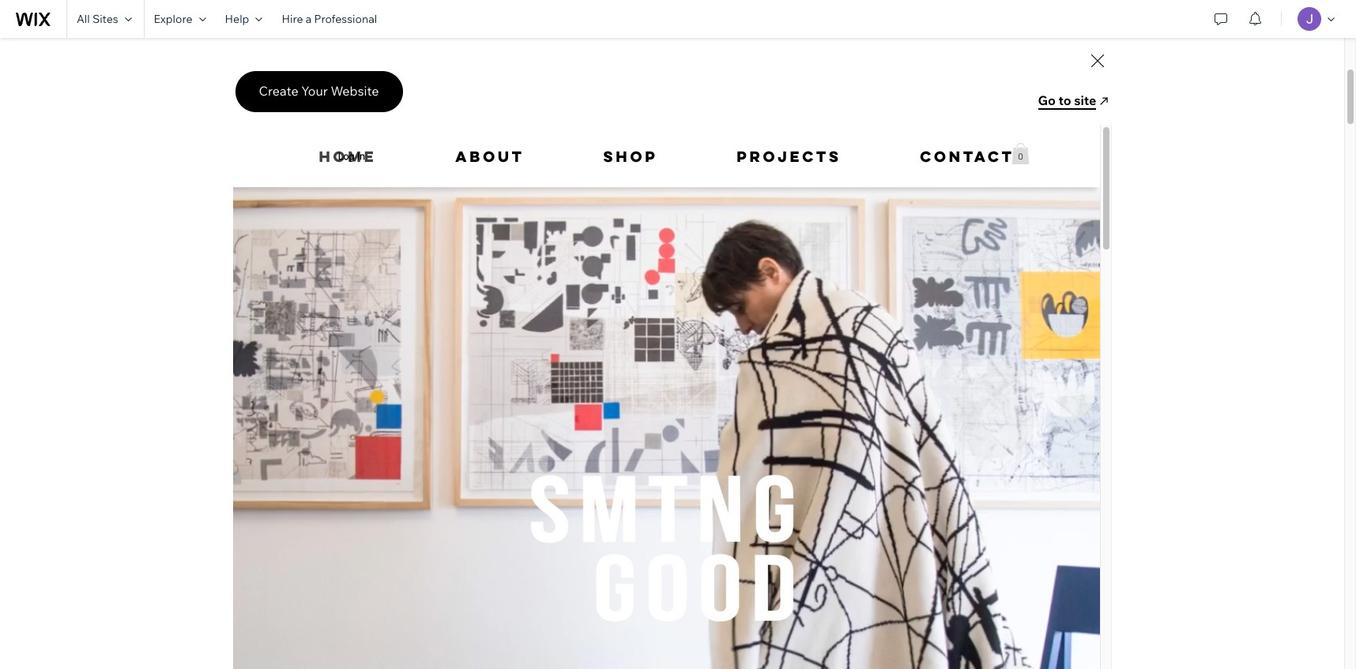 Task type: locate. For each thing, give the bounding box(es) containing it.
hire
[[282, 12, 303, 26]]

all sites
[[77, 12, 118, 26]]

a
[[306, 12, 312, 26]]

professional
[[314, 12, 377, 26]]

explore
[[154, 12, 193, 26]]

hire a professional
[[282, 12, 377, 26]]



Task type: vqa. For each thing, say whether or not it's contained in the screenshot.
Hire a Professional
yes



Task type: describe. For each thing, give the bounding box(es) containing it.
all
[[77, 12, 90, 26]]

sites
[[92, 12, 118, 26]]

help
[[225, 12, 249, 26]]

help button
[[215, 0, 272, 38]]

hire a professional link
[[272, 0, 387, 38]]



